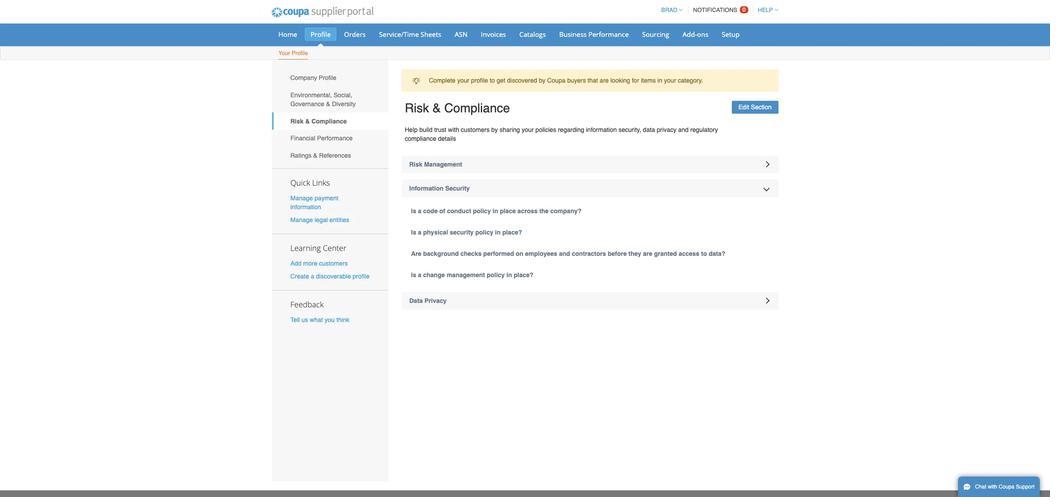 Task type: describe. For each thing, give the bounding box(es) containing it.
home
[[278, 30, 297, 39]]

orders
[[344, 30, 366, 39]]

coupa supplier portal image
[[265, 1, 380, 24]]

manage legal entities link
[[290, 216, 349, 224]]

support
[[1016, 484, 1035, 490]]

create
[[290, 273, 309, 280]]

profile for company profile
[[319, 74, 336, 81]]

are for granted
[[643, 250, 652, 257]]

think
[[336, 317, 350, 324]]

financial performance link
[[272, 130, 388, 147]]

is for is a change management policy in place?
[[411, 272, 416, 279]]

details
[[438, 135, 456, 142]]

company profile
[[290, 74, 336, 81]]

privacy
[[425, 297, 447, 304]]

1 horizontal spatial risk & compliance
[[405, 101, 510, 115]]

help for help build trust with customers by sharing your policies regarding information security, data privacy and regulatory compliance details
[[405, 126, 418, 133]]

code
[[423, 208, 438, 215]]

0 horizontal spatial your
[[457, 77, 469, 84]]

company
[[290, 74, 317, 81]]

service/time sheets link
[[373, 28, 447, 41]]

information security heading
[[402, 180, 778, 197]]

a for discoverable
[[311, 273, 314, 280]]

complete
[[429, 77, 456, 84]]

in inside "alert"
[[658, 77, 662, 84]]

catalogs link
[[514, 28, 552, 41]]

complete your profile to get discovered by coupa buyers that are looking for items in your category.
[[429, 77, 703, 84]]

add
[[290, 260, 301, 267]]

manage payment information link
[[290, 194, 339, 210]]

place? for is a physical security policy in place?
[[502, 229, 522, 236]]

1 vertical spatial to
[[701, 250, 707, 257]]

orders link
[[338, 28, 372, 41]]

discoverable
[[316, 273, 351, 280]]

your profile
[[278, 50, 308, 56]]

& down governance
[[305, 118, 310, 125]]

data privacy button
[[402, 292, 778, 310]]

manage legal entities
[[290, 216, 349, 224]]

& up trust
[[433, 101, 441, 115]]

data
[[409, 297, 423, 304]]

1 vertical spatial compliance
[[312, 118, 347, 125]]

information inside manage payment information
[[290, 203, 321, 210]]

performance for business performance
[[588, 30, 629, 39]]

0 horizontal spatial customers
[[319, 260, 348, 267]]

coupa inside "alert"
[[547, 77, 566, 84]]

add-
[[683, 30, 697, 39]]

brad link
[[657, 7, 683, 13]]

setup link
[[716, 28, 746, 41]]

a for code
[[418, 208, 421, 215]]

0 horizontal spatial profile
[[353, 273, 370, 280]]

management
[[424, 161, 462, 168]]

edit section link
[[732, 101, 778, 114]]

legal
[[315, 216, 328, 224]]

risk & compliance link
[[272, 113, 388, 130]]

regarding
[[558, 126, 584, 133]]

governance
[[290, 100, 324, 108]]

1 vertical spatial risk & compliance
[[290, 118, 347, 125]]

and inside help build trust with customers by sharing your policies regarding information security, data privacy and regulatory compliance details
[[678, 126, 689, 133]]

checks
[[461, 250, 482, 257]]

navigation containing notifications 0
[[657, 1, 778, 19]]

references
[[319, 152, 351, 159]]

business
[[559, 30, 587, 39]]

regulatory
[[690, 126, 718, 133]]

environmental, social, governance & diversity link
[[272, 87, 388, 113]]

by inside "alert"
[[539, 77, 545, 84]]

with inside button
[[988, 484, 997, 490]]

information inside help build trust with customers by sharing your policies regarding information security, data privacy and regulatory compliance details
[[586, 126, 617, 133]]

tell
[[290, 317, 300, 324]]

social,
[[334, 92, 352, 99]]

company profile link
[[272, 69, 388, 87]]

your inside help build trust with customers by sharing your policies regarding information security, data privacy and regulatory compliance details
[[522, 126, 534, 133]]

looking
[[610, 77, 630, 84]]

security
[[445, 185, 470, 192]]

customers inside help build trust with customers by sharing your policies regarding information security, data privacy and regulatory compliance details
[[461, 126, 490, 133]]

across
[[518, 208, 538, 215]]

sourcing link
[[636, 28, 675, 41]]

security,
[[619, 126, 641, 133]]

management
[[447, 272, 485, 279]]

category.
[[678, 77, 703, 84]]

place
[[500, 208, 516, 215]]

2 horizontal spatial your
[[664, 77, 676, 84]]

invoices link
[[475, 28, 512, 41]]

feedback
[[290, 299, 324, 310]]

links
[[312, 177, 330, 188]]

items
[[641, 77, 656, 84]]

setup
[[722, 30, 740, 39]]

a for physical
[[418, 229, 421, 236]]

invoices
[[481, 30, 506, 39]]

before
[[608, 250, 627, 257]]

policy for management
[[487, 272, 505, 279]]

is a change management policy in place?
[[411, 272, 533, 279]]

is for is a code of conduct policy in place across the company?
[[411, 208, 416, 215]]

manage for manage payment information
[[290, 194, 313, 202]]

trust
[[434, 126, 446, 133]]

coupa inside button
[[999, 484, 1015, 490]]

sourcing
[[642, 30, 669, 39]]

0 vertical spatial risk
[[405, 101, 429, 115]]

that
[[588, 77, 598, 84]]

sheets
[[421, 30, 441, 39]]

& right ratings at the left
[[313, 152, 317, 159]]

get
[[497, 77, 505, 84]]

notifications
[[693, 7, 737, 13]]

performed
[[483, 250, 514, 257]]

risk management
[[409, 161, 462, 168]]

buyers
[[567, 77, 586, 84]]



Task type: locate. For each thing, give the bounding box(es) containing it.
2 vertical spatial policy
[[487, 272, 505, 279]]

center
[[323, 243, 346, 253]]

1 vertical spatial place?
[[514, 272, 533, 279]]

0 vertical spatial by
[[539, 77, 545, 84]]

your right "sharing"
[[522, 126, 534, 133]]

learning
[[290, 243, 321, 253]]

manage down quick
[[290, 194, 313, 202]]

physical
[[423, 229, 448, 236]]

performance for financial performance
[[317, 135, 353, 142]]

manage inside manage payment information
[[290, 194, 313, 202]]

diversity
[[332, 100, 356, 108]]

information left security,
[[586, 126, 617, 133]]

2 manage from the top
[[290, 216, 313, 224]]

1 horizontal spatial are
[[643, 250, 652, 257]]

learning center
[[290, 243, 346, 253]]

a for change
[[418, 272, 421, 279]]

profile inside profile link
[[311, 30, 331, 39]]

ratings & references link
[[272, 147, 388, 164]]

create a discoverable profile link
[[290, 273, 370, 280]]

for
[[632, 77, 639, 84]]

0 vertical spatial profile
[[311, 30, 331, 39]]

to
[[490, 77, 495, 84], [701, 250, 707, 257]]

are inside "alert"
[[600, 77, 609, 84]]

1 vertical spatial profile
[[292, 50, 308, 56]]

manage for manage legal entities
[[290, 216, 313, 224]]

& inside environmental, social, governance & diversity
[[326, 100, 330, 108]]

to inside complete your profile to get discovered by coupa buyers that are looking for items in your category. "alert"
[[490, 77, 495, 84]]

1 vertical spatial by
[[491, 126, 498, 133]]

by left "sharing"
[[491, 126, 498, 133]]

us
[[301, 317, 308, 324]]

create a discoverable profile
[[290, 273, 370, 280]]

place? for is a change management policy in place?
[[514, 272, 533, 279]]

edit section
[[739, 104, 772, 111]]

complete your profile to get discovered by coupa buyers that are looking for items in your category. alert
[[402, 69, 778, 92]]

add more customers
[[290, 260, 348, 267]]

to left get
[[490, 77, 495, 84]]

risk up 'financial'
[[290, 118, 304, 125]]

0 horizontal spatial risk & compliance
[[290, 118, 347, 125]]

risk management heading
[[402, 156, 778, 173]]

profile link
[[305, 28, 337, 41]]

& left diversity
[[326, 100, 330, 108]]

0 vertical spatial coupa
[[547, 77, 566, 84]]

environmental,
[[290, 92, 332, 99]]

0 vertical spatial place?
[[502, 229, 522, 236]]

background
[[423, 250, 459, 257]]

0 vertical spatial are
[[600, 77, 609, 84]]

discovered
[[507, 77, 537, 84]]

profile down coupa supplier portal image
[[311, 30, 331, 39]]

1 vertical spatial policy
[[475, 229, 493, 236]]

chat
[[975, 484, 986, 490]]

profile left get
[[471, 77, 488, 84]]

policy down "performed"
[[487, 272, 505, 279]]

conduct
[[447, 208, 471, 215]]

0 vertical spatial and
[[678, 126, 689, 133]]

1 horizontal spatial and
[[678, 126, 689, 133]]

manage left legal
[[290, 216, 313, 224]]

0 vertical spatial compliance
[[444, 101, 510, 115]]

2 vertical spatial profile
[[319, 74, 336, 81]]

your
[[278, 50, 290, 56]]

0 vertical spatial to
[[490, 77, 495, 84]]

1 horizontal spatial coupa
[[999, 484, 1015, 490]]

0 vertical spatial performance
[[588, 30, 629, 39]]

0 horizontal spatial information
[[290, 203, 321, 210]]

data privacy heading
[[402, 292, 778, 310]]

risk down the compliance
[[409, 161, 422, 168]]

notifications 0
[[693, 6, 746, 13]]

is up are
[[411, 229, 416, 236]]

what
[[310, 317, 323, 324]]

and right privacy
[[678, 126, 689, 133]]

place? down place
[[502, 229, 522, 236]]

with inside help build trust with customers by sharing your policies regarding information security, data privacy and regulatory compliance details
[[448, 126, 459, 133]]

company?
[[550, 208, 582, 215]]

2 vertical spatial is
[[411, 272, 416, 279]]

1 vertical spatial profile
[[353, 273, 370, 280]]

2 vertical spatial risk
[[409, 161, 422, 168]]

1 horizontal spatial by
[[539, 77, 545, 84]]

in
[[658, 77, 662, 84], [493, 208, 498, 215], [495, 229, 501, 236], [507, 272, 512, 279]]

1 vertical spatial help
[[405, 126, 418, 133]]

data
[[643, 126, 655, 133]]

0 vertical spatial policy
[[473, 208, 491, 215]]

edit
[[739, 104, 749, 111]]

in right items
[[658, 77, 662, 84]]

information security
[[409, 185, 470, 192]]

coupa left support
[[999, 484, 1015, 490]]

0 vertical spatial manage
[[290, 194, 313, 202]]

is left "change"
[[411, 272, 416, 279]]

0 vertical spatial risk & compliance
[[405, 101, 510, 115]]

financial
[[290, 135, 315, 142]]

business performance link
[[553, 28, 635, 41]]

place?
[[502, 229, 522, 236], [514, 272, 533, 279]]

manage
[[290, 194, 313, 202], [290, 216, 313, 224]]

0 vertical spatial customers
[[461, 126, 490, 133]]

your profile link
[[278, 48, 309, 60]]

risk & compliance up financial performance
[[290, 118, 347, 125]]

performance
[[588, 30, 629, 39], [317, 135, 353, 142]]

performance up references at the top left of the page
[[317, 135, 353, 142]]

0 horizontal spatial help
[[405, 126, 418, 133]]

payment
[[315, 194, 339, 202]]

employees
[[525, 250, 557, 257]]

1 vertical spatial and
[[559, 250, 570, 257]]

2 is from the top
[[411, 229, 416, 236]]

1 horizontal spatial information
[[586, 126, 617, 133]]

is left code
[[411, 208, 416, 215]]

profile inside your profile link
[[292, 50, 308, 56]]

0 vertical spatial information
[[586, 126, 617, 133]]

the
[[539, 208, 549, 215]]

add-ons
[[683, 30, 708, 39]]

a left physical
[[418, 229, 421, 236]]

ons
[[697, 30, 708, 39]]

0 horizontal spatial by
[[491, 126, 498, 133]]

customers up discoverable
[[319, 260, 348, 267]]

place? down on at the bottom left
[[514, 272, 533, 279]]

with up details
[[448, 126, 459, 133]]

help build trust with customers by sharing your policies regarding information security, data privacy and regulatory compliance details
[[405, 126, 718, 142]]

1 vertical spatial performance
[[317, 135, 353, 142]]

are right they
[[643, 250, 652, 257]]

profile for your profile
[[292, 50, 308, 56]]

profile inside "alert"
[[471, 77, 488, 84]]

1 horizontal spatial compliance
[[444, 101, 510, 115]]

0 vertical spatial with
[[448, 126, 459, 133]]

environmental, social, governance & diversity
[[290, 92, 356, 108]]

a left code
[[418, 208, 421, 215]]

ratings & references
[[290, 152, 351, 159]]

0 horizontal spatial to
[[490, 77, 495, 84]]

1 vertical spatial with
[[988, 484, 997, 490]]

in down "performed"
[[507, 272, 512, 279]]

and right employees
[[559, 250, 570, 257]]

policy right conduct
[[473, 208, 491, 215]]

profile
[[311, 30, 331, 39], [292, 50, 308, 56], [319, 74, 336, 81]]

are background checks performed on employees and contractors before they are granted access to data?
[[411, 250, 725, 257]]

contractors
[[572, 250, 606, 257]]

with right chat
[[988, 484, 997, 490]]

1 horizontal spatial with
[[988, 484, 997, 490]]

risk & compliance
[[405, 101, 510, 115], [290, 118, 347, 125]]

policy
[[473, 208, 491, 215], [475, 229, 493, 236], [487, 272, 505, 279]]

0 horizontal spatial compliance
[[312, 118, 347, 125]]

build
[[419, 126, 433, 133]]

privacy
[[657, 126, 677, 133]]

brad
[[661, 7, 677, 13]]

are
[[411, 250, 421, 257]]

performance right business
[[588, 30, 629, 39]]

1 vertical spatial is
[[411, 229, 416, 236]]

policies
[[536, 126, 556, 133]]

customers left "sharing"
[[461, 126, 490, 133]]

help inside help build trust with customers by sharing your policies regarding information security, data privacy and regulatory compliance details
[[405, 126, 418, 133]]

3 is from the top
[[411, 272, 416, 279]]

help for help
[[758, 7, 773, 13]]

profile right discoverable
[[353, 273, 370, 280]]

1 vertical spatial information
[[290, 203, 321, 210]]

information
[[586, 126, 617, 133], [290, 203, 321, 210]]

0 horizontal spatial coupa
[[547, 77, 566, 84]]

quick
[[290, 177, 310, 188]]

coupa left "buyers" at the top right
[[547, 77, 566, 84]]

are for looking
[[600, 77, 609, 84]]

1 vertical spatial manage
[[290, 216, 313, 224]]

help up the compliance
[[405, 126, 418, 133]]

in up "performed"
[[495, 229, 501, 236]]

1 vertical spatial coupa
[[999, 484, 1015, 490]]

risk & compliance up trust
[[405, 101, 510, 115]]

they
[[629, 250, 641, 257]]

by right discovered
[[539, 77, 545, 84]]

policy for security
[[475, 229, 493, 236]]

1 horizontal spatial to
[[701, 250, 707, 257]]

risk up build
[[405, 101, 429, 115]]

manage payment information
[[290, 194, 339, 210]]

to left data?
[[701, 250, 707, 257]]

profile inside company profile link
[[319, 74, 336, 81]]

1 horizontal spatial your
[[522, 126, 534, 133]]

compliance
[[405, 135, 436, 142]]

of
[[439, 208, 445, 215]]

change
[[423, 272, 445, 279]]

help right 0
[[758, 7, 773, 13]]

and
[[678, 126, 689, 133], [559, 250, 570, 257]]

1 horizontal spatial profile
[[471, 77, 488, 84]]

0 vertical spatial is
[[411, 208, 416, 215]]

risk inside dropdown button
[[409, 161, 422, 168]]

a left "change"
[[418, 272, 421, 279]]

add more customers link
[[290, 260, 348, 267]]

business performance
[[559, 30, 629, 39]]

0 horizontal spatial are
[[600, 77, 609, 84]]

is a code of conduct policy in place across the company?
[[411, 208, 582, 215]]

compliance up financial performance link at the left top of page
[[312, 118, 347, 125]]

quick links
[[290, 177, 330, 188]]

compliance down get
[[444, 101, 510, 115]]

profile right your
[[292, 50, 308, 56]]

1 is from the top
[[411, 208, 416, 215]]

chat with coupa support
[[975, 484, 1035, 490]]

1 vertical spatial risk
[[290, 118, 304, 125]]

granted
[[654, 250, 677, 257]]

0
[[743, 6, 746, 13]]

security
[[450, 229, 474, 236]]

profile up environmental, social, governance & diversity link
[[319, 74, 336, 81]]

information up manage legal entities
[[290, 203, 321, 210]]

0 horizontal spatial with
[[448, 126, 459, 133]]

your left category.
[[664, 77, 676, 84]]

0 horizontal spatial performance
[[317, 135, 353, 142]]

is
[[411, 208, 416, 215], [411, 229, 416, 236], [411, 272, 416, 279]]

in left place
[[493, 208, 498, 215]]

catalogs
[[519, 30, 546, 39]]

0 vertical spatial profile
[[471, 77, 488, 84]]

by inside help build trust with customers by sharing your policies regarding information security, data privacy and regulatory compliance details
[[491, 126, 498, 133]]

risk
[[405, 101, 429, 115], [290, 118, 304, 125], [409, 161, 422, 168]]

a right create
[[311, 273, 314, 280]]

1 horizontal spatial help
[[758, 7, 773, 13]]

1 horizontal spatial performance
[[588, 30, 629, 39]]

service/time sheets
[[379, 30, 441, 39]]

1 vertical spatial are
[[643, 250, 652, 257]]

is for is a physical security policy in place?
[[411, 229, 416, 236]]

1 vertical spatial customers
[[319, 260, 348, 267]]

your right the complete
[[457, 77, 469, 84]]

on
[[516, 250, 523, 257]]

home link
[[273, 28, 303, 41]]

0 horizontal spatial and
[[559, 250, 570, 257]]

1 manage from the top
[[290, 194, 313, 202]]

policy right "security"
[[475, 229, 493, 236]]

0 vertical spatial help
[[758, 7, 773, 13]]

more
[[303, 260, 317, 267]]

access
[[679, 250, 699, 257]]

navigation
[[657, 1, 778, 19]]

are right that
[[600, 77, 609, 84]]

1 horizontal spatial customers
[[461, 126, 490, 133]]

risk management button
[[402, 156, 778, 173]]



Task type: vqa. For each thing, say whether or not it's contained in the screenshot.
across
yes



